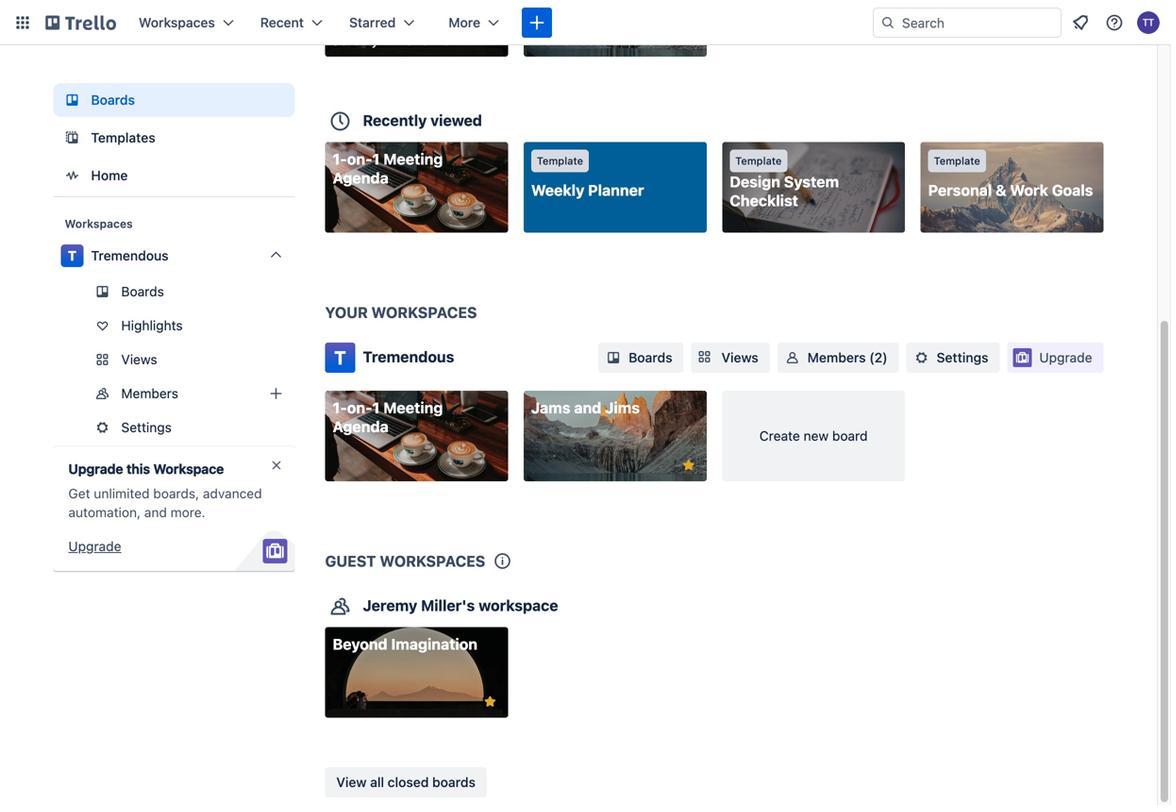 Task type: describe. For each thing, give the bounding box(es) containing it.
jeremy miller's workspace link
[[325, 0, 508, 57]]

members for members (2)
[[808, 350, 866, 365]]

1 vertical spatial upgrade button
[[68, 537, 121, 556]]

0 vertical spatial jeremy
[[333, 33, 379, 48]]

1 horizontal spatial views
[[722, 350, 759, 365]]

members for members
[[121, 386, 178, 401]]

new
[[804, 428, 829, 444]]

starred
[[349, 15, 396, 30]]

weekly planner
[[531, 181, 644, 199]]

view
[[337, 774, 367, 790]]

0 notifications image
[[1069, 11, 1092, 34]]

imagination
[[391, 635, 478, 653]]

closed
[[388, 774, 429, 790]]

click to unstar this board. it will be removed from your starred list. image for beyond imagination
[[482, 693, 499, 710]]

home
[[91, 168, 128, 183]]

0 vertical spatial boards link
[[53, 83, 295, 117]]

create
[[760, 428, 800, 444]]

&
[[996, 181, 1007, 199]]

and inside 'upgrade this workspace get unlimited boards, advanced automation, and more.'
[[144, 505, 167, 520]]

personal
[[928, 181, 992, 199]]

create new board
[[760, 428, 868, 444]]

agenda for tremendous
[[333, 418, 389, 436]]

template design system checklist
[[730, 155, 839, 210]]

members link
[[53, 379, 295, 409]]

jims
[[605, 399, 640, 417]]

recently
[[363, 111, 427, 129]]

upgrade inside button
[[1040, 350, 1093, 365]]

workspace inside jeremy miller's workspace link
[[433, 33, 501, 48]]

tremendous link
[[524, 0, 707, 57]]

checklist
[[730, 192, 799, 210]]

meeting for tremendous
[[383, 399, 443, 417]]

0 horizontal spatial settings link
[[53, 412, 295, 443]]

click to unstar this board. it will be removed from your starred list. image for jams and jims
[[680, 457, 697, 474]]

automation,
[[68, 505, 141, 520]]

planner
[[588, 181, 644, 199]]

boards
[[432, 774, 476, 790]]

2 sm image from the left
[[783, 348, 802, 367]]

beyond imagination link
[[325, 627, 508, 718]]

1 for recently viewed
[[372, 150, 380, 168]]

1 vertical spatial jeremy miller's workspace
[[363, 597, 558, 614]]

boards for highlights
[[121, 284, 164, 299]]

2 vertical spatial tremendous
[[363, 348, 454, 366]]

design
[[730, 173, 781, 191]]

click to unstar this board. it will be removed from your starred list. image for tremendous
[[680, 31, 697, 48]]

highlights link
[[53, 311, 295, 341]]

boards link for views
[[599, 343, 684, 373]]

more button
[[437, 8, 511, 38]]

your
[[325, 303, 368, 321]]

1-on-1 meeting agenda for tremendous
[[333, 399, 443, 436]]

back to home image
[[45, 8, 116, 38]]

more.
[[171, 505, 205, 520]]

more
[[449, 15, 480, 30]]

your workspaces
[[325, 303, 477, 321]]

template for personal
[[934, 155, 981, 167]]

weekly
[[531, 181, 585, 199]]

guest
[[325, 552, 376, 570]]

unlimited
[[94, 486, 150, 501]]

0 vertical spatial settings link
[[907, 343, 1000, 373]]

primary element
[[0, 0, 1171, 45]]

workspaces button
[[127, 8, 245, 38]]

guest workspaces
[[325, 552, 485, 570]]

advanced
[[203, 486, 262, 501]]

template for weekly
[[537, 155, 583, 167]]

open information menu image
[[1105, 13, 1124, 32]]

on- for recently viewed
[[347, 150, 372, 168]]

system
[[784, 173, 839, 191]]

beyond
[[333, 635, 388, 653]]

Search field
[[896, 8, 1061, 37]]

search image
[[881, 15, 896, 30]]

1 vertical spatial settings
[[121, 420, 172, 435]]

jams and jims link
[[524, 391, 707, 481]]

upgrade this workspace get unlimited boards, advanced automation, and more.
[[68, 461, 262, 520]]

board image
[[61, 89, 84, 111]]

1 horizontal spatial t
[[334, 346, 346, 369]]

goals
[[1052, 181, 1093, 199]]

2 horizontal spatial tremendous
[[531, 33, 610, 48]]

get
[[68, 486, 90, 501]]

boards for views
[[629, 350, 673, 365]]



Task type: locate. For each thing, give the bounding box(es) containing it.
on- down the recently
[[347, 150, 372, 168]]

tremendous
[[531, 33, 610, 48], [91, 248, 169, 263], [363, 348, 454, 366]]

and left jims
[[574, 399, 602, 417]]

this
[[126, 461, 150, 477]]

starred button
[[338, 8, 426, 38]]

0 horizontal spatial views link
[[53, 345, 295, 375]]

jams
[[531, 399, 571, 417]]

create board or workspace image
[[528, 13, 547, 32]]

0 vertical spatial click to unstar this board. it will be removed from your starred list. image
[[482, 31, 499, 48]]

1 horizontal spatial settings link
[[907, 343, 1000, 373]]

boards link up 'templates' 'link'
[[53, 83, 295, 117]]

settings right sm image
[[937, 350, 989, 365]]

1 vertical spatial workspaces
[[65, 217, 133, 230]]

and down boards,
[[144, 505, 167, 520]]

miller's up imagination
[[421, 597, 475, 614]]

workspace
[[433, 33, 501, 48], [479, 597, 558, 614]]

recently viewed
[[363, 111, 482, 129]]

1 vertical spatial click to unstar this board. it will be removed from your starred list. image
[[482, 693, 499, 710]]

miller's
[[383, 33, 429, 48], [421, 597, 475, 614]]

1 vertical spatial boards
[[121, 284, 164, 299]]

home image
[[61, 164, 84, 187]]

t down your
[[334, 346, 346, 369]]

settings link right (2)
[[907, 343, 1000, 373]]

1 vertical spatial miller's
[[421, 597, 475, 614]]

0 vertical spatial jeremy miller's workspace
[[333, 33, 501, 48]]

1 meeting from the top
[[383, 150, 443, 168]]

2 1- from the top
[[333, 399, 347, 417]]

1 horizontal spatial sm image
[[783, 348, 802, 367]]

boards,
[[153, 486, 199, 501]]

home link
[[53, 159, 295, 193]]

settings up this
[[121, 420, 172, 435]]

1 vertical spatial upgrade
[[68, 461, 123, 477]]

highlights
[[121, 318, 183, 333]]

0 vertical spatial meeting
[[383, 150, 443, 168]]

0 horizontal spatial and
[[144, 505, 167, 520]]

1
[[372, 150, 380, 168], [372, 399, 380, 417]]

boards link
[[53, 83, 295, 117], [53, 277, 295, 307], [599, 343, 684, 373]]

1 click to unstar this board. it will be removed from your starred list. image from the top
[[680, 31, 697, 48]]

boards
[[91, 92, 135, 108], [121, 284, 164, 299], [629, 350, 673, 365]]

boards link up highlights link
[[53, 277, 295, 307]]

1 vertical spatial workspaces
[[380, 552, 485, 570]]

0 vertical spatial upgrade
[[1040, 350, 1093, 365]]

1 vertical spatial 1
[[372, 399, 380, 417]]

template board image
[[61, 126, 84, 149]]

template inside template design system checklist
[[736, 155, 782, 167]]

0 horizontal spatial settings
[[121, 420, 172, 435]]

1 on- from the top
[[347, 150, 372, 168]]

2 template from the left
[[736, 155, 782, 167]]

tremendous up highlights
[[91, 248, 169, 263]]

template up design
[[736, 155, 782, 167]]

2 horizontal spatial template
[[934, 155, 981, 167]]

1 vertical spatial click to unstar this board. it will be removed from your starred list. image
[[680, 457, 697, 474]]

workspaces for guest workspaces
[[380, 552, 485, 570]]

2 vertical spatial upgrade
[[68, 539, 121, 554]]

3 template from the left
[[934, 155, 981, 167]]

workspaces for your workspaces
[[372, 303, 477, 321]]

0 horizontal spatial members
[[121, 386, 178, 401]]

1 vertical spatial agenda
[[333, 418, 389, 436]]

2 meeting from the top
[[383, 399, 443, 417]]

1 vertical spatial t
[[334, 346, 346, 369]]

2 click to unstar this board. it will be removed from your starred list. image from the top
[[482, 693, 499, 710]]

1 vertical spatial 1-
[[333, 399, 347, 417]]

agenda
[[333, 169, 389, 187], [333, 418, 389, 436]]

1- for tremendous
[[333, 399, 347, 417]]

sm image
[[604, 348, 623, 367], [783, 348, 802, 367]]

2 1-on-1 meeting agenda from the top
[[333, 399, 443, 436]]

1 click to unstar this board. it will be removed from your starred list. image from the top
[[482, 31, 499, 48]]

1 vertical spatial members
[[121, 386, 178, 401]]

settings link
[[907, 343, 1000, 373], [53, 412, 295, 443]]

boards up jims
[[629, 350, 673, 365]]

click to unstar this board. it will be removed from your starred list. image inside tremendous link
[[680, 31, 697, 48]]

1 vertical spatial meeting
[[383, 399, 443, 417]]

workspaces
[[372, 303, 477, 321], [380, 552, 485, 570]]

add image
[[265, 382, 287, 405]]

2 agenda from the top
[[333, 418, 389, 436]]

jeremy down starred
[[333, 33, 379, 48]]

1 sm image from the left
[[604, 348, 623, 367]]

0 vertical spatial boards
[[91, 92, 135, 108]]

0 vertical spatial 1-
[[333, 150, 347, 168]]

board
[[832, 428, 868, 444]]

views link up members link
[[53, 345, 295, 375]]

click to unstar this board. it will be removed from your starred list. image inside "jams and jims" link
[[680, 457, 697, 474]]

jams and jims
[[531, 399, 640, 417]]

settings
[[937, 350, 989, 365], [121, 420, 172, 435]]

1 1 from the top
[[372, 150, 380, 168]]

2 vertical spatial boards
[[629, 350, 673, 365]]

workspaces right guest
[[380, 552, 485, 570]]

1 1- from the top
[[333, 150, 347, 168]]

0 horizontal spatial views
[[121, 352, 157, 367]]

recent button
[[249, 8, 334, 38]]

2 1-on-1 meeting agenda link from the top
[[325, 391, 508, 481]]

and
[[574, 399, 602, 417], [144, 505, 167, 520]]

members down highlights
[[121, 386, 178, 401]]

1-on-1 meeting agenda link
[[325, 142, 508, 233], [325, 391, 508, 481]]

on- right the add image
[[347, 399, 372, 417]]

1 vertical spatial jeremy
[[363, 597, 417, 614]]

1 horizontal spatial upgrade button
[[1008, 343, 1104, 373]]

1 vertical spatial and
[[144, 505, 167, 520]]

1 horizontal spatial settings
[[937, 350, 989, 365]]

workspaces inside 'dropdown button'
[[139, 15, 215, 30]]

1 horizontal spatial template
[[736, 155, 782, 167]]

2 click to unstar this board. it will be removed from your starred list. image from the top
[[680, 457, 697, 474]]

jeremy up beyond imagination
[[363, 597, 417, 614]]

personal & work goals
[[928, 181, 1093, 199]]

1 1-on-1 meeting agenda from the top
[[333, 150, 443, 187]]

1-on-1 meeting agenda link for recently viewed
[[325, 142, 508, 233]]

views
[[722, 350, 759, 365], [121, 352, 157, 367]]

tremendous down create board or workspace image on the top of the page
[[531, 33, 610, 48]]

2 vertical spatial boards link
[[599, 343, 684, 373]]

jeremy
[[333, 33, 379, 48], [363, 597, 417, 614]]

workspaces
[[139, 15, 215, 30], [65, 217, 133, 230]]

1 vertical spatial workspace
[[479, 597, 558, 614]]

jeremy miller's workspace up imagination
[[363, 597, 558, 614]]

0 vertical spatial workspace
[[433, 33, 501, 48]]

0 horizontal spatial workspaces
[[65, 217, 133, 230]]

1 for tremendous
[[372, 399, 380, 417]]

1 vertical spatial tremendous
[[91, 248, 169, 263]]

workspace
[[153, 461, 224, 477]]

0 vertical spatial tremendous
[[531, 33, 610, 48]]

meeting for recently viewed
[[383, 150, 443, 168]]

1 vertical spatial 1-on-1 meeting agenda
[[333, 399, 443, 436]]

templates link
[[53, 121, 295, 155]]

jeremy miller's workspace
[[333, 33, 501, 48], [363, 597, 558, 614]]

upgrade button
[[1008, 343, 1104, 373], [68, 537, 121, 556]]

0 vertical spatial upgrade button
[[1008, 343, 1104, 373]]

on- for tremendous
[[347, 399, 372, 417]]

members (2)
[[808, 350, 888, 365]]

(2)
[[870, 350, 888, 365]]

upgrade inside 'upgrade this workspace get unlimited boards, advanced automation, and more.'
[[68, 461, 123, 477]]

click to unstar this board. it will be removed from your starred list. image
[[482, 31, 499, 48], [482, 693, 499, 710]]

2 1 from the top
[[372, 399, 380, 417]]

0 vertical spatial settings
[[937, 350, 989, 365]]

0 horizontal spatial tremendous
[[91, 248, 169, 263]]

1 vertical spatial boards link
[[53, 277, 295, 307]]

boards up templates
[[91, 92, 135, 108]]

view all closed boards button
[[325, 767, 487, 798]]

1 template from the left
[[537, 155, 583, 167]]

1 vertical spatial settings link
[[53, 412, 295, 443]]

sm image
[[912, 348, 931, 367]]

recent
[[260, 15, 304, 30]]

1 horizontal spatial views link
[[692, 343, 770, 373]]

sm image left members (2)
[[783, 348, 802, 367]]

miller's down starred
[[383, 33, 429, 48]]

click to unstar this board. it will be removed from your starred list. image for jeremy miller's workspace
[[482, 31, 499, 48]]

views link
[[692, 343, 770, 373], [53, 345, 295, 375]]

workspaces right your
[[372, 303, 477, 321]]

0 vertical spatial agenda
[[333, 169, 389, 187]]

0 vertical spatial t
[[68, 248, 77, 263]]

1 agenda from the top
[[333, 169, 389, 187]]

template up personal
[[934, 155, 981, 167]]

click to unstar this board. it will be removed from your starred list. image inside jeremy miller's workspace link
[[482, 31, 499, 48]]

0 horizontal spatial sm image
[[604, 348, 623, 367]]

0 vertical spatial and
[[574, 399, 602, 417]]

0 vertical spatial on-
[[347, 150, 372, 168]]

terry turtle (terryturtle) image
[[1137, 11, 1160, 34]]

members left (2)
[[808, 350, 866, 365]]

1 horizontal spatial workspaces
[[139, 15, 215, 30]]

view all closed boards
[[337, 774, 476, 790]]

1 horizontal spatial and
[[574, 399, 602, 417]]

meeting
[[383, 150, 443, 168], [383, 399, 443, 417]]

2 on- from the top
[[347, 399, 372, 417]]

template up weekly
[[537, 155, 583, 167]]

upgrade
[[1040, 350, 1093, 365], [68, 461, 123, 477], [68, 539, 121, 554]]

0 vertical spatial workspaces
[[139, 15, 215, 30]]

template
[[537, 155, 583, 167], [736, 155, 782, 167], [934, 155, 981, 167]]

settings link down members link
[[53, 412, 295, 443]]

0 vertical spatial 1-on-1 meeting agenda
[[333, 150, 443, 187]]

views link up "create"
[[692, 343, 770, 373]]

sm image up jims
[[604, 348, 623, 367]]

0 vertical spatial miller's
[[383, 33, 429, 48]]

boards up highlights
[[121, 284, 164, 299]]

0 vertical spatial 1
[[372, 150, 380, 168]]

0 vertical spatial workspaces
[[372, 303, 477, 321]]

0 horizontal spatial upgrade button
[[68, 537, 121, 556]]

on-
[[347, 150, 372, 168], [347, 399, 372, 417]]

boards link up jims
[[599, 343, 684, 373]]

0 horizontal spatial template
[[537, 155, 583, 167]]

click to unstar this board. it will be removed from your starred list. image
[[680, 31, 697, 48], [680, 457, 697, 474]]

1-
[[333, 150, 347, 168], [333, 399, 347, 417]]

t
[[68, 248, 77, 263], [334, 346, 346, 369]]

beyond imagination
[[333, 635, 478, 653]]

1 vertical spatial 1-on-1 meeting agenda link
[[325, 391, 508, 481]]

jeremy miller's workspace down starred
[[333, 33, 501, 48]]

1-on-1 meeting agenda link for tremendous
[[325, 391, 508, 481]]

tremendous down your workspaces
[[363, 348, 454, 366]]

1 horizontal spatial tremendous
[[363, 348, 454, 366]]

1- for recently viewed
[[333, 150, 347, 168]]

0 vertical spatial click to unstar this board. it will be removed from your starred list. image
[[680, 31, 697, 48]]

1 1-on-1 meeting agenda link from the top
[[325, 142, 508, 233]]

boards link for highlights
[[53, 277, 295, 307]]

1 vertical spatial on-
[[347, 399, 372, 417]]

0 vertical spatial members
[[808, 350, 866, 365]]

members
[[808, 350, 866, 365], [121, 386, 178, 401]]

all
[[370, 774, 384, 790]]

0 horizontal spatial t
[[68, 248, 77, 263]]

templates
[[91, 130, 155, 145]]

click to unstar this board. it will be removed from your starred list. image inside the beyond imagination link
[[482, 693, 499, 710]]

agenda for recently viewed
[[333, 169, 389, 187]]

1 horizontal spatial members
[[808, 350, 866, 365]]

1-on-1 meeting agenda
[[333, 150, 443, 187], [333, 399, 443, 436]]

1-on-1 meeting agenda for recently viewed
[[333, 150, 443, 187]]

t down home image
[[68, 248, 77, 263]]

work
[[1010, 181, 1049, 199]]

viewed
[[431, 111, 482, 129]]

0 vertical spatial 1-on-1 meeting agenda link
[[325, 142, 508, 233]]



Task type: vqa. For each thing, say whether or not it's contained in the screenshot.
Click to unstar this board. It will be removed from your starred list. image
yes



